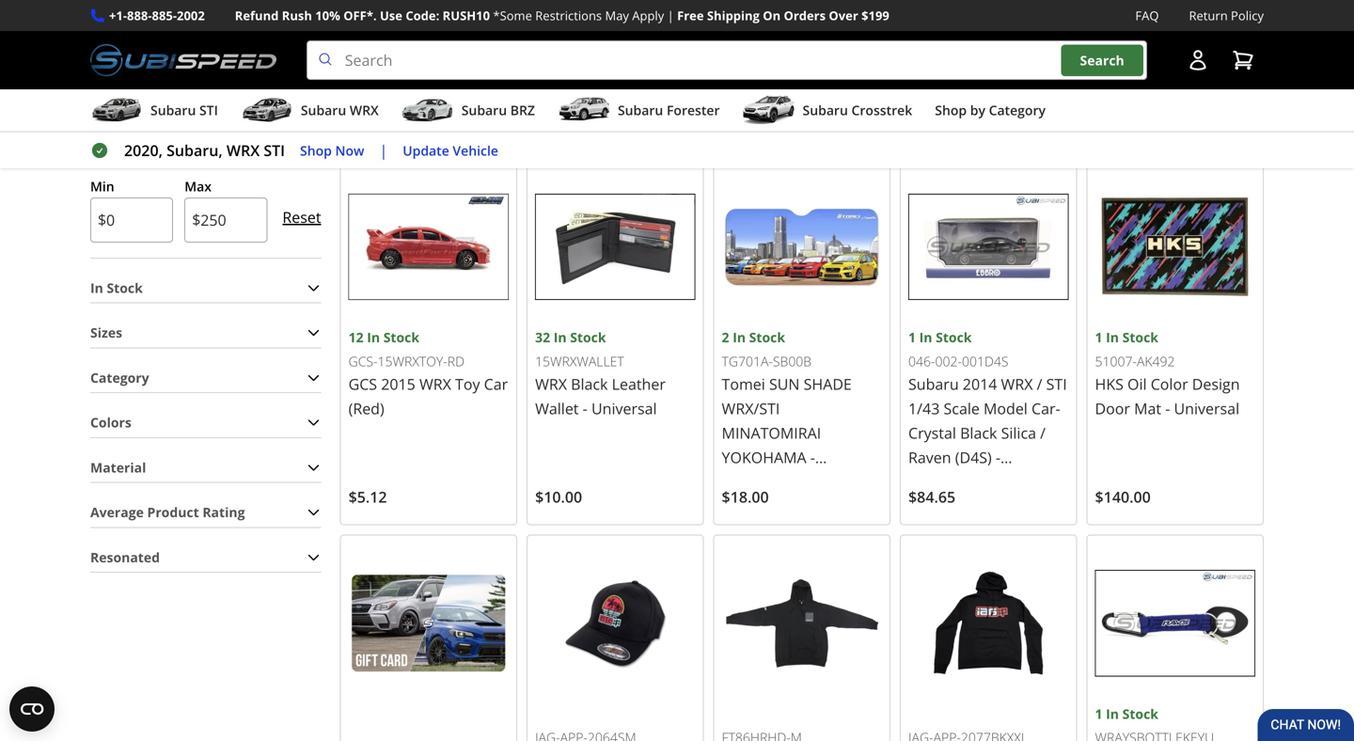 Task type: vqa. For each thing, say whether or not it's contained in the screenshot.


Task type: locate. For each thing, give the bounding box(es) containing it.
002-
[[936, 352, 962, 370]]

in
[[90, 279, 103, 297], [367, 328, 380, 346], [733, 328, 746, 346], [554, 328, 567, 346], [920, 328, 933, 346], [1107, 328, 1120, 346], [1107, 705, 1120, 723]]

1 horizontal spatial black
[[961, 423, 998, 443]]

by
[[971, 101, 986, 119]]

stock for tomei sun shade wrx/sti minatomirai yokohama - universal
[[750, 328, 786, 346]]

subaru inside subaru forester dropdown button
[[618, 101, 664, 119]]

shop left now
[[300, 141, 332, 159]]

in inside dropdown button
[[90, 279, 103, 297]]

subaru sti
[[151, 101, 218, 119]]

046-
[[909, 352, 936, 370]]

category
[[90, 369, 149, 387]]

in for gcs 2015 wrx toy car (red)
[[367, 328, 380, 346]]

-
[[583, 398, 588, 419], [1166, 398, 1171, 419], [811, 447, 816, 468], [996, 447, 1001, 468]]

0 horizontal spatial shop
[[300, 141, 332, 159]]

products
[[732, 124, 788, 142]]

average
[[90, 503, 144, 521]]

12 in stock gcs-15wrxtoy-rd gcs 2015 wrx toy car (red)
[[349, 328, 508, 419]]

car
[[484, 374, 508, 394]]

door
[[1096, 398, 1131, 419]]

in inside 1 in stock 046-002-001d4s subaru 2014 wrx / sti 1/43 scale model car- crystal black silica / raven (d4s) - universal
[[920, 328, 933, 346]]

policy
[[1232, 7, 1265, 24]]

by:
[[1101, 85, 1120, 103]]

max
[[185, 177, 212, 195]]

- down minatomirai on the right bottom
[[811, 447, 816, 468]]

subaru for subaru sti
[[151, 101, 196, 119]]

toy
[[455, 374, 480, 394]]

universal down design
[[1175, 398, 1240, 419]]

/ up car-
[[1037, 374, 1043, 394]]

in stock button
[[90, 274, 321, 303]]

stock inside 1 in stock 046-002-001d4s subaru 2014 wrx / sti 1/43 scale model car- crystal black silica / raven (d4s) - universal
[[936, 328, 972, 346]]

stock for wrx black leather wallet - universal
[[570, 328, 606, 346]]

- right mat
[[1166, 398, 1171, 419]]

sort by:
[[1071, 85, 1120, 103]]

button image
[[1187, 49, 1210, 72]]

universal down raven
[[909, 472, 974, 492]]

1 for hks oil color design door mat - universal
[[1096, 328, 1103, 346]]

shop
[[549, 7, 603, 38], [935, 101, 967, 119], [300, 141, 332, 159]]

subaru wrx button
[[241, 93, 379, 131]]

price
[[90, 114, 123, 132]]

search input field
[[306, 41, 1148, 80]]

featured
[[609, 7, 703, 38]]

design
[[1193, 374, 1241, 394]]

1 for subaru 2014 wrx / sti 1/43 scale model car- crystal black silica / raven (d4s) - universal
[[909, 328, 916, 346]]

a subaru wrx thumbnail image image
[[241, 96, 293, 124]]

shop by category
[[935, 101, 1046, 119]]

all
[[649, 124, 665, 142]]

car-
[[1032, 398, 1061, 419]]

stock inside 12 in stock gcs-15wrxtoy-rd gcs 2015 wrx toy car (red)
[[384, 328, 420, 346]]

sort
[[1071, 85, 1098, 103]]

shop featured products
[[549, 7, 806, 38]]

wrx up model
[[1002, 374, 1033, 394]]

*some
[[493, 7, 532, 24]]

10%
[[315, 7, 340, 24]]

subaru for subaru brz
[[462, 101, 507, 119]]

/
[[1037, 374, 1043, 394], [1041, 423, 1046, 443]]

raven
[[909, 447, 952, 468]]

subaru inside dropdown button
[[301, 101, 346, 119]]

universal down leather
[[592, 398, 657, 419]]

stock inside 32 in stock 15wrxwallet wrx black leather wallet - universal
[[570, 328, 606, 346]]

subaru crosstrek button
[[743, 93, 913, 131]]

2 vertical spatial shop
[[300, 141, 332, 159]]

2 in stock tg701a-sb00b tomei sun shade wrx/sti minatomirai yokohama - universal
[[722, 328, 852, 492]]

wrx inside 1 in stock 046-002-001d4s subaru 2014 wrx / sti 1/43 scale model car- crystal black silica / raven (d4s) - universal
[[1002, 374, 1033, 394]]

hks oil color design door mat - universal image
[[1096, 167, 1256, 327]]

universal inside 2 in stock tg701a-sb00b tomei sun shade wrx/sti minatomirai yokohama - universal
[[722, 472, 788, 492]]

stock
[[107, 279, 143, 297], [384, 328, 420, 346], [750, 328, 786, 346], [570, 328, 606, 346], [936, 328, 972, 346], [1123, 328, 1159, 346], [1123, 705, 1159, 723]]

wrx black leather wallet - universal image
[[535, 167, 696, 327]]

subaru inside subaru brz dropdown button
[[462, 101, 507, 119]]

a subaru forester thumbnail image image
[[558, 96, 611, 124]]

universal down yokohama at right bottom
[[722, 472, 788, 492]]

subaru inside subaru crosstrek dropdown button
[[803, 101, 849, 119]]

0 vertical spatial sti
[[199, 101, 218, 119]]

include
[[599, 124, 646, 142]]

rating
[[203, 503, 245, 521]]

wrx down the rd
[[420, 374, 451, 394]]

subaru left the brz
[[462, 101, 507, 119]]

subaru inside 'subaru sti' dropdown button
[[151, 101, 196, 119]]

sti up car-
[[1047, 374, 1068, 394]]

color
[[1151, 374, 1189, 394]]

tomei
[[722, 374, 766, 394]]

885-
[[152, 7, 177, 24]]

black down 15wrxwallet
[[571, 374, 608, 394]]

- right wallet
[[583, 398, 588, 419]]

0 horizontal spatial black
[[571, 374, 608, 394]]

shop inside dropdown button
[[935, 101, 967, 119]]

+1-888-885-2002
[[109, 7, 205, 24]]

1 horizontal spatial sti
[[264, 140, 285, 161]]

Max text field
[[185, 197, 268, 243]]

subispeed logo image
[[90, 41, 276, 80]]

/ right silica
[[1041, 423, 1046, 443]]

32 in stock 15wrxwallet wrx black leather wallet - universal
[[535, 328, 666, 419]]

subaru for subaru wrx
[[301, 101, 346, 119]]

stock inside 2 in stock tg701a-sb00b tomei sun shade wrx/sti minatomirai yokohama - universal
[[750, 328, 786, 346]]

in for hks oil color design door mat - universal
[[1107, 328, 1120, 346]]

1 in stock
[[1096, 705, 1159, 723]]

in stock
[[90, 279, 143, 297]]

2 vertical spatial sti
[[1047, 374, 1068, 394]]

minimum slider
[[90, 148, 109, 167]]

2 horizontal spatial shop
[[935, 101, 967, 119]]

subaru
[[151, 101, 196, 119], [301, 101, 346, 119], [462, 101, 507, 119], [618, 101, 664, 119], [803, 101, 849, 119], [909, 374, 959, 394]]

2 horizontal spatial sti
[[1047, 374, 1068, 394]]

faq link
[[1136, 6, 1160, 26]]

|
[[668, 7, 674, 24], [380, 140, 388, 161]]

in for tomei sun shade wrx/sti minatomirai yokohama - universal
[[733, 328, 746, 346]]

1 in stock 51007-ak492 hks oil color design door mat - universal
[[1096, 328, 1241, 419]]

maximum slider
[[303, 148, 321, 167]]

$140.00
[[1096, 487, 1151, 507]]

in inside 12 in stock gcs-15wrxtoy-rd gcs 2015 wrx toy car (red)
[[367, 328, 380, 346]]

subaru 2014 wrx / sti 1/43 scale model car-crystal black silica / raven (d4s) - universal image
[[909, 167, 1069, 327]]

update
[[403, 141, 450, 159]]

1 horizontal spatial shop
[[549, 7, 603, 38]]

- right (d4s)
[[996, 447, 1001, 468]]

subaru up subaru,
[[151, 101, 196, 119]]

iag performance iag miami logo embroidered flexfit cap (black) - size s/m image
[[535, 543, 696, 704]]

stock inside 1 in stock 51007-ak492 hks oil color design door mat - universal
[[1123, 328, 1159, 346]]

ak492
[[1137, 352, 1176, 370]]

subaru up all
[[618, 101, 664, 119]]

wrx up wallet
[[535, 374, 567, 394]]

(red)
[[349, 398, 385, 419]]

wrx up now
[[350, 101, 379, 119]]

shop left may
[[549, 7, 603, 38]]

black inside 1 in stock 046-002-001d4s subaru 2014 wrx / sti 1/43 scale model car- crystal black silica / raven (d4s) - universal
[[961, 423, 998, 443]]

use
[[380, 7, 403, 24]]

subaru forester button
[[558, 93, 720, 131]]

in inside 1 in stock 51007-ak492 hks oil color design door mat - universal
[[1107, 328, 1120, 346]]

subaru for subaru forester
[[618, 101, 664, 119]]

sizes
[[90, 324, 122, 342]]

0 horizontal spatial |
[[380, 140, 388, 161]]

return policy
[[1190, 7, 1265, 24]]

shop left the 'by'
[[935, 101, 967, 119]]

wrx down price dropdown button on the left top of the page
[[227, 140, 260, 161]]

1
[[909, 328, 916, 346], [1096, 328, 1103, 346], [1096, 705, 1103, 723]]

a subaru sti thumbnail image image
[[90, 96, 143, 124]]

refund
[[235, 7, 279, 24]]

gcs
[[349, 374, 377, 394]]

subaru down 046-
[[909, 374, 959, 394]]

15wrxwallet
[[535, 352, 624, 370]]

1 horizontal spatial |
[[668, 7, 674, 24]]

vehicle
[[453, 141, 499, 159]]

0 vertical spatial shop
[[549, 7, 603, 38]]

subaru inside 1 in stock 046-002-001d4s subaru 2014 wrx / sti 1/43 scale model car- crystal black silica / raven (d4s) - universal
[[909, 374, 959, 394]]

category button
[[90, 364, 321, 392]]

| left free at the right of the page
[[668, 7, 674, 24]]

scale
[[944, 398, 980, 419]]

material
[[90, 459, 146, 476]]

sti up '2020, subaru, wrx sti'
[[199, 101, 218, 119]]

| right now
[[380, 140, 388, 161]]

1 inside 1 in stock 51007-ak492 hks oil color design door mat - universal
[[1096, 328, 1103, 346]]

rush10
[[443, 7, 490, 24]]

sti left "maximum" slider
[[264, 140, 285, 161]]

wrx inside dropdown button
[[350, 101, 379, 119]]

subaru for subaru crosstrek
[[803, 101, 849, 119]]

subaru up shop now
[[301, 101, 346, 119]]

subaru right a subaru crosstrek thumbnail image
[[803, 101, 849, 119]]

in inside 2 in stock tg701a-sb00b tomei sun shade wrx/sti minatomirai yokohama - universal
[[733, 328, 746, 346]]

1 vertical spatial |
[[380, 140, 388, 161]]

1 vertical spatial shop
[[935, 101, 967, 119]]

restrictions
[[536, 7, 602, 24]]

shop for shop featured products
[[549, 7, 603, 38]]

sizes button
[[90, 319, 321, 348]]

on
[[763, 7, 781, 24]]

black inside 32 in stock 15wrxwallet wrx black leather wallet - universal
[[571, 374, 608, 394]]

0 vertical spatial black
[[571, 374, 608, 394]]

universal inside 1 in stock 51007-ak492 hks oil color design door mat - universal
[[1175, 398, 1240, 419]]

stock for subaru 2014 wrx / sti 1/43 scale model car- crystal black silica / raven (d4s) - universal
[[936, 328, 972, 346]]

1 vertical spatial black
[[961, 423, 998, 443]]

iag performance iag boxer logo hoodie (black) - size 2xl image
[[909, 543, 1069, 704]]

in inside 32 in stock 15wrxwallet wrx black leather wallet - universal
[[554, 328, 567, 346]]

0 horizontal spatial sti
[[199, 101, 218, 119]]

51007-
[[1096, 352, 1137, 370]]

rd
[[448, 352, 465, 370]]

universal down forester
[[669, 124, 729, 142]]

1 inside 1 in stock 046-002-001d4s subaru 2014 wrx / sti 1/43 scale model car- crystal black silica / raven (d4s) - universal
[[909, 328, 916, 346]]

- inside 2 in stock tg701a-sb00b tomei sun shade wrx/sti minatomirai yokohama - universal
[[811, 447, 816, 468]]

black up (d4s)
[[961, 423, 998, 443]]

crosstrek
[[852, 101, 913, 119]]

sti
[[199, 101, 218, 119], [264, 140, 285, 161], [1047, 374, 1068, 394]]



Task type: describe. For each thing, give the bounding box(es) containing it.
universal inside 32 in stock 15wrxwallet wrx black leather wallet - universal
[[592, 398, 657, 419]]

tg701a-
[[722, 352, 773, 370]]

update vehicle
[[403, 141, 499, 159]]

forester
[[667, 101, 720, 119]]

shop for shop now
[[300, 141, 332, 159]]

gcs-
[[349, 352, 378, 370]]

subispeed gift card image
[[349, 543, 509, 704]]

resonated
[[90, 548, 160, 566]]

ft86speedfactory hachi roku hoodie - universal image
[[722, 543, 883, 704]]

rush
[[282, 7, 312, 24]]

may
[[605, 7, 629, 24]]

open widget image
[[9, 687, 55, 732]]

shade
[[804, 374, 852, 394]]

results
[[366, 85, 410, 103]]

subaru brz button
[[402, 93, 535, 131]]

gcs 2015 wrx toy car (red) image
[[349, 167, 509, 327]]

stock for gcs 2015 wrx toy car (red)
[[384, 328, 420, 346]]

shop now
[[300, 141, 365, 159]]

2015
[[381, 374, 416, 394]]

a subaru crosstrek thumbnail image image
[[743, 96, 796, 124]]

category
[[989, 101, 1046, 119]]

$18.00
[[722, 487, 769, 507]]

sun
[[770, 374, 800, 394]]

colors
[[90, 414, 132, 432]]

average product rating
[[90, 503, 245, 521]]

material button
[[90, 453, 321, 482]]

search
[[1081, 51, 1125, 69]]

orders
[[784, 7, 826, 24]]

min
[[90, 177, 114, 195]]

reset
[[283, 207, 321, 227]]

- inside 1 in stock 046-002-001d4s subaru 2014 wrx / sti 1/43 scale model car- crystal black silica / raven (d4s) - universal
[[996, 447, 1001, 468]]

stock for hks oil color design door mat - universal
[[1123, 328, 1159, 346]]

109 results
[[340, 85, 410, 103]]

shipping
[[707, 7, 760, 24]]

silica
[[1002, 423, 1037, 443]]

001d4s
[[962, 352, 1009, 370]]

wrx inside 12 in stock gcs-15wrxtoy-rd gcs 2015 wrx toy car (red)
[[420, 374, 451, 394]]

in for subaru 2014 wrx / sti 1/43 scale model car- crystal black silica / raven (d4s) - universal
[[920, 328, 933, 346]]

2020,
[[124, 140, 163, 161]]

2
[[722, 328, 730, 346]]

faq
[[1136, 7, 1160, 24]]

average product rating button
[[90, 498, 321, 527]]

wrx/sti
[[722, 398, 780, 419]]

1/43
[[909, 398, 940, 419]]

Min text field
[[90, 197, 173, 243]]

hks
[[1096, 374, 1124, 394]]

minatomirai
[[722, 423, 822, 443]]

products
[[709, 7, 806, 38]]

1 vertical spatial /
[[1041, 423, 1046, 443]]

1 vertical spatial sti
[[264, 140, 285, 161]]

model
[[984, 398, 1028, 419]]

0 vertical spatial |
[[668, 7, 674, 24]]

subaru wrx
[[301, 101, 379, 119]]

sti inside 'subaru sti' dropdown button
[[199, 101, 218, 119]]

1 in stock 046-002-001d4s subaru 2014 wrx / sti 1/43 scale model car- crystal black silica / raven (d4s) - universal
[[909, 328, 1068, 492]]

shop by category button
[[935, 93, 1046, 131]]

$84.65
[[909, 487, 956, 507]]

universal inside 1 in stock 046-002-001d4s subaru 2014 wrx / sti 1/43 scale model car- crystal black silica / raven (d4s) - universal
[[909, 472, 974, 492]]

- inside 1 in stock 51007-ak492 hks oil color design door mat - universal
[[1166, 398, 1171, 419]]

$199
[[862, 7, 890, 24]]

subaru,
[[167, 140, 223, 161]]

resonated button
[[90, 543, 321, 572]]

include all universal products
[[599, 124, 788, 142]]

price button
[[90, 109, 321, 137]]

+1-888-885-2002 link
[[109, 6, 205, 26]]

refund rush 10% off*. use code: rush10 *some restrictions may apply | free shipping on orders over $199
[[235, 7, 890, 24]]

brz
[[511, 101, 535, 119]]

update vehicle button
[[403, 140, 499, 161]]

2014
[[963, 374, 998, 394]]

wallet
[[535, 398, 579, 419]]

shop for shop by category
[[935, 101, 967, 119]]

32
[[535, 328, 550, 346]]

reset button
[[283, 195, 321, 240]]

a subaru brz thumbnail image image
[[402, 96, 454, 124]]

- inside 32 in stock 15wrxwallet wrx black leather wallet - universal
[[583, 398, 588, 419]]

$10.00
[[535, 487, 583, 507]]

stock inside dropdown button
[[107, 279, 143, 297]]

off*.
[[344, 7, 377, 24]]

leather
[[612, 374, 666, 394]]

subaru forester
[[618, 101, 720, 119]]

sb00b
[[773, 352, 812, 370]]

free
[[678, 7, 704, 24]]

rays bottle & key holder-blue - universal image
[[1096, 543, 1256, 704]]

sti inside 1 in stock 046-002-001d4s subaru 2014 wrx / sti 1/43 scale model car- crystal black silica / raven (d4s) - universal
[[1047, 374, 1068, 394]]

return policy link
[[1190, 6, 1265, 26]]

(d4s)
[[956, 447, 992, 468]]

888-
[[127, 7, 152, 24]]

now
[[335, 141, 365, 159]]

subaru brz
[[462, 101, 535, 119]]

colors button
[[90, 408, 321, 437]]

2002
[[177, 7, 205, 24]]

109
[[340, 85, 363, 103]]

12
[[349, 328, 364, 346]]

shop now link
[[300, 140, 365, 161]]

tomei sun shade wrx/sti minatomirai yokohama - universal image
[[722, 167, 883, 327]]

subaru crosstrek
[[803, 101, 913, 119]]

0 vertical spatial /
[[1037, 374, 1043, 394]]

+1-
[[109, 7, 127, 24]]

in for wrx black leather wallet - universal
[[554, 328, 567, 346]]

wrx inside 32 in stock 15wrxwallet wrx black leather wallet - universal
[[535, 374, 567, 394]]



